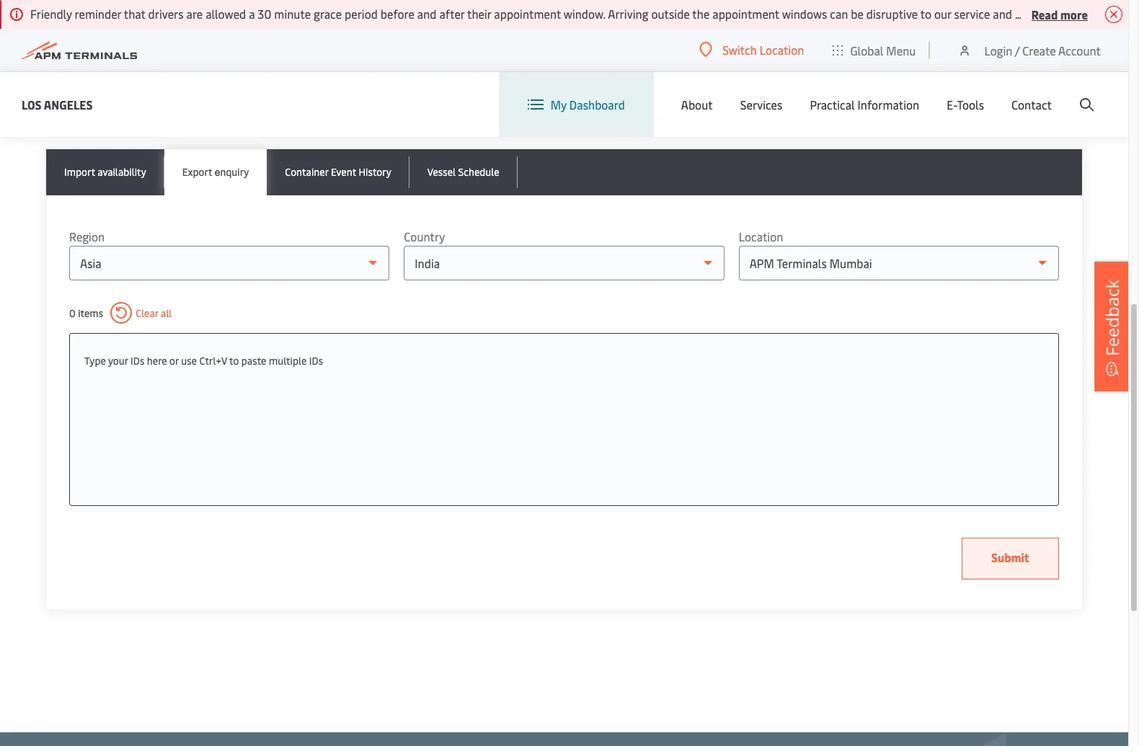 Task type: vqa. For each thing, say whether or not it's contained in the screenshot.
leftmost and
yes



Task type: locate. For each thing, give the bounding box(es) containing it.
clear
[[136, 306, 158, 320]]

export еnquiry
[[182, 165, 249, 179]]

e-
[[947, 97, 958, 113]]

1 vertical spatial or
[[170, 354, 179, 368]]

export
[[182, 165, 212, 179]]

1 vertical spatial the
[[244, 101, 262, 117]]

or left change
[[191, 101, 202, 117]]

0 vertical spatial location
[[760, 42, 805, 58]]

login / create account link
[[958, 29, 1102, 71]]

a left 30
[[249, 6, 255, 22]]

0 horizontal spatial and
[[418, 6, 437, 22]]

event
[[331, 165, 356, 179]]

switch
[[723, 42, 757, 58]]

1 horizontal spatial and
[[994, 6, 1013, 22]]

can
[[831, 6, 849, 22]]

information
[[858, 97, 920, 113]]

0 horizontal spatial ids
[[131, 354, 145, 368]]

search again enter additional containers, or change the location to search at a different terminal.
[[46, 69, 476, 117]]

0 items
[[69, 306, 103, 320]]

0 vertical spatial a
[[249, 6, 255, 22]]

1 horizontal spatial the
[[693, 6, 710, 22]]

None text field
[[84, 348, 1045, 374]]

tools
[[958, 97, 985, 113]]

vessel schedule
[[428, 165, 500, 179]]

1 horizontal spatial appointment
[[713, 6, 780, 22]]

the right outside
[[693, 6, 710, 22]]

or left 'use'
[[170, 354, 179, 368]]

a
[[249, 6, 255, 22], [372, 101, 378, 117]]

to
[[921, 6, 932, 22], [309, 101, 320, 117], [229, 354, 239, 368]]

clear all
[[136, 306, 172, 320]]

are
[[187, 6, 203, 22]]

1 ids from the left
[[131, 354, 145, 368]]

terminal.
[[429, 101, 476, 117]]

and
[[418, 6, 437, 22], [994, 6, 1013, 22]]

tab list
[[46, 149, 1083, 195]]

practical information button
[[810, 72, 920, 137]]

type
[[84, 354, 106, 368]]

vessel
[[428, 165, 456, 179]]

ids right multiple at the top of page
[[309, 354, 323, 368]]

allowed
[[206, 6, 246, 22]]

feedback button
[[1095, 261, 1131, 391]]

0 horizontal spatial appointment
[[494, 6, 561, 22]]

ids right your
[[131, 354, 145, 368]]

o
[[1133, 6, 1140, 22]]

0 horizontal spatial a
[[249, 6, 255, 22]]

los angeles
[[22, 96, 93, 112]]

disruptive
[[867, 6, 918, 22]]

feedback
[[1101, 279, 1125, 356]]

the right change
[[244, 101, 262, 117]]

switch location button
[[700, 42, 805, 58]]

enter
[[46, 101, 74, 117]]

0 vertical spatial to
[[921, 6, 932, 22]]

friendly reminder that drivers are allowed a 30 minute grace period before and after their appointment window. arriving outside the appointment windows can be disruptive to our service and have negative impacts o
[[30, 6, 1140, 22]]

my dashboard
[[551, 97, 625, 113]]

region
[[69, 229, 105, 245]]

about button
[[682, 72, 713, 137]]

1 horizontal spatial or
[[191, 101, 202, 117]]

location
[[264, 101, 306, 117]]

submit button
[[962, 538, 1060, 580]]

to left the search
[[309, 101, 320, 117]]

1 horizontal spatial a
[[372, 101, 378, 117]]

1 horizontal spatial to
[[309, 101, 320, 117]]

0 horizontal spatial the
[[244, 101, 262, 117]]

appointment right their on the left top
[[494, 6, 561, 22]]

availability
[[98, 165, 146, 179]]

30
[[258, 6, 272, 22]]

import availability button
[[46, 149, 164, 195]]

contact button
[[1012, 72, 1053, 137]]

1 vertical spatial location
[[739, 229, 784, 245]]

and left after
[[418, 6, 437, 22]]

appointment
[[494, 6, 561, 22], [713, 6, 780, 22]]

arriving
[[608, 6, 649, 22]]

switch location
[[723, 42, 805, 58]]

location
[[760, 42, 805, 58], [739, 229, 784, 245]]

to left our
[[921, 6, 932, 22]]

dashboard
[[570, 97, 625, 113]]

read more button
[[1032, 5, 1089, 23]]

the
[[693, 6, 710, 22], [244, 101, 262, 117]]

after
[[440, 6, 465, 22]]

account
[[1059, 42, 1102, 58]]

1 and from the left
[[418, 6, 437, 22]]

change
[[204, 101, 242, 117]]

2 ids from the left
[[309, 354, 323, 368]]

1 horizontal spatial ids
[[309, 354, 323, 368]]

a right at
[[372, 101, 378, 117]]

1 vertical spatial to
[[309, 101, 320, 117]]

to left paste
[[229, 354, 239, 368]]

appointment up switch location button
[[713, 6, 780, 22]]

a inside search again enter additional containers, or change the location to search at a different terminal.
[[372, 101, 378, 117]]

contact
[[1012, 97, 1053, 113]]

0 horizontal spatial to
[[229, 354, 239, 368]]

and left have
[[994, 6, 1013, 22]]

0 vertical spatial or
[[191, 101, 202, 117]]

create
[[1023, 42, 1057, 58]]

have
[[1016, 6, 1040, 22]]

type your ids here or use ctrl+v to paste multiple ids
[[84, 354, 323, 368]]

1 vertical spatial a
[[372, 101, 378, 117]]

again
[[111, 69, 159, 97]]



Task type: describe. For each thing, give the bounding box(es) containing it.
menu
[[887, 42, 916, 58]]

about
[[682, 97, 713, 113]]

more
[[1061, 6, 1089, 22]]

e-tools
[[947, 97, 985, 113]]

2 and from the left
[[994, 6, 1013, 22]]

service
[[955, 6, 991, 22]]

negative
[[1043, 6, 1087, 22]]

container
[[285, 165, 329, 179]]

outside
[[652, 6, 690, 22]]

global menu button
[[819, 28, 931, 72]]

or inside search again enter additional containers, or change the location to search at a different terminal.
[[191, 101, 202, 117]]

import
[[64, 165, 95, 179]]

search
[[323, 101, 356, 117]]

read
[[1032, 6, 1059, 22]]

clear all button
[[110, 302, 172, 324]]

vessel schedule button
[[410, 149, 518, 195]]

export еnquiry button
[[164, 149, 267, 195]]

impacts
[[1090, 6, 1131, 22]]

2 horizontal spatial to
[[921, 6, 932, 22]]

window.
[[564, 6, 606, 22]]

grace
[[314, 6, 342, 22]]

services button
[[741, 72, 783, 137]]

your
[[108, 354, 128, 368]]

my
[[551, 97, 567, 113]]

login
[[985, 42, 1013, 58]]

items
[[78, 306, 103, 320]]

los
[[22, 96, 42, 112]]

be
[[851, 6, 864, 22]]

different
[[381, 101, 427, 117]]

global menu
[[851, 42, 916, 58]]

to inside search again enter additional containers, or change the location to search at a different terminal.
[[309, 101, 320, 117]]

0 vertical spatial the
[[693, 6, 710, 22]]

country
[[404, 229, 445, 245]]

login / create account
[[985, 42, 1102, 58]]

minute
[[274, 6, 311, 22]]

2 vertical spatial to
[[229, 354, 239, 368]]

windows
[[782, 6, 828, 22]]

e-tools button
[[947, 72, 985, 137]]

before
[[381, 6, 415, 22]]

submit
[[992, 550, 1030, 566]]

1 appointment from the left
[[494, 6, 561, 22]]

services
[[741, 97, 783, 113]]

close alert image
[[1106, 6, 1123, 23]]

los angeles link
[[22, 96, 93, 114]]

еnquiry
[[215, 165, 249, 179]]

0
[[69, 306, 76, 320]]

angeles
[[44, 96, 93, 112]]

/
[[1016, 42, 1020, 58]]

containers,
[[131, 101, 188, 117]]

history
[[359, 165, 392, 179]]

all
[[161, 306, 172, 320]]

import availability
[[64, 165, 146, 179]]

0 horizontal spatial or
[[170, 354, 179, 368]]

multiple
[[269, 354, 307, 368]]

their
[[467, 6, 492, 22]]

global
[[851, 42, 884, 58]]

our
[[935, 6, 952, 22]]

2 appointment from the left
[[713, 6, 780, 22]]

read more
[[1032, 6, 1089, 22]]

container event history button
[[267, 149, 410, 195]]

tab list containing import availability
[[46, 149, 1083, 195]]

practical
[[810, 97, 855, 113]]

ctrl+v
[[199, 354, 227, 368]]

at
[[359, 101, 370, 117]]

schedule
[[458, 165, 500, 179]]

period
[[345, 6, 378, 22]]

use
[[181, 354, 197, 368]]

here
[[147, 354, 167, 368]]

the inside search again enter additional containers, or change the location to search at a different terminal.
[[244, 101, 262, 117]]

my dashboard button
[[528, 72, 625, 137]]

paste
[[242, 354, 267, 368]]

that
[[124, 6, 145, 22]]

additional
[[77, 101, 129, 117]]

practical information
[[810, 97, 920, 113]]

reminder
[[75, 6, 121, 22]]

container event history
[[285, 165, 392, 179]]



